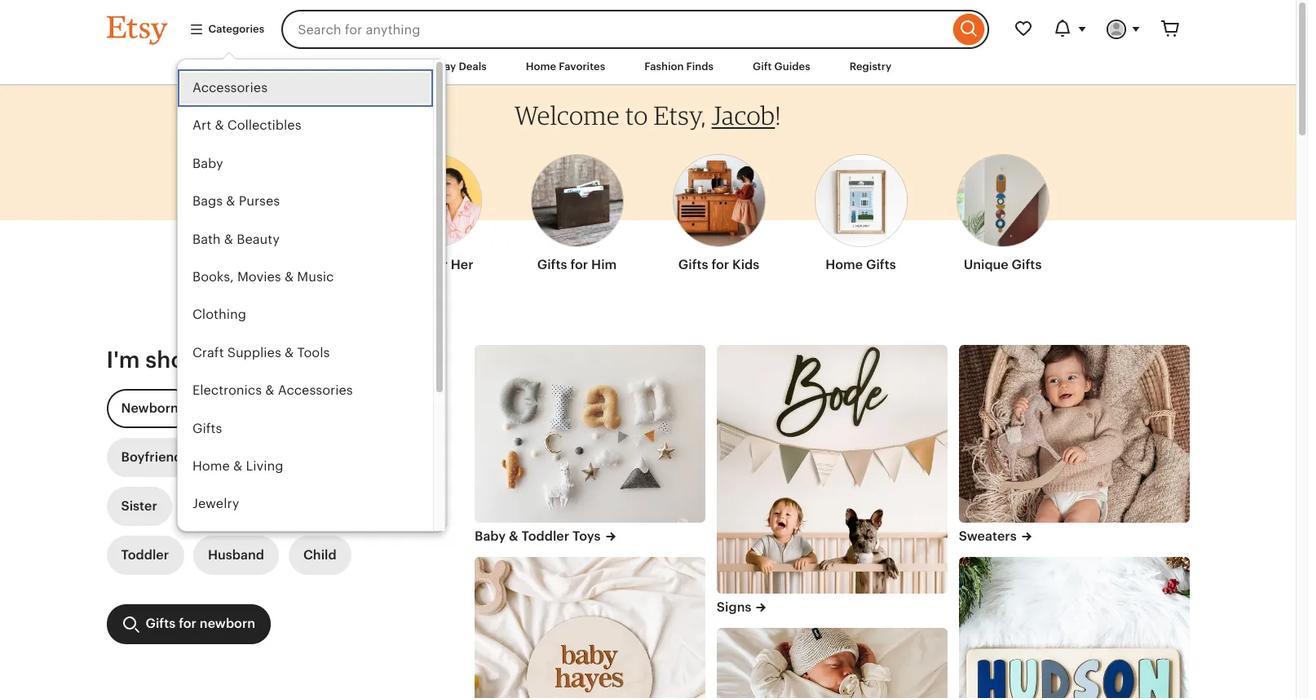 Task type: describe. For each thing, give the bounding box(es) containing it.
collectibles
[[227, 118, 301, 133]]

i'm
[[106, 347, 140, 373]]

!
[[775, 100, 781, 131]]

newborn
[[200, 616, 255, 632]]

welcome
[[515, 100, 620, 131]]

accessories inside 'link'
[[192, 80, 267, 96]]

& inside books, movies & music link
[[284, 269, 293, 285]]

guides
[[775, 60, 811, 73]]

to
[[625, 100, 648, 131]]

shopping
[[145, 347, 249, 373]]

sweaters
[[959, 529, 1017, 544]]

craft supplies & tools
[[192, 345, 329, 360]]

unique
[[964, 257, 1009, 273]]

art & collectibles
[[192, 118, 301, 133]]

gifts link
[[177, 410, 433, 448]]

menu bar containing home favorites
[[77, 49, 1219, 86]]

gifts inside 'link'
[[192, 421, 222, 436]]

categories button
[[177, 15, 277, 44]]

gift guides link
[[741, 52, 823, 82]]

home & living
[[192, 458, 283, 474]]

& for electronics
[[265, 383, 274, 398]]

bags & purses link
[[177, 183, 433, 221]]

sister
[[121, 499, 157, 514]]

gifts for newborn link
[[106, 605, 270, 644]]

gifts inside "link"
[[1012, 257, 1042, 273]]

categories
[[208, 23, 264, 35]]

electronics & accessories link
[[177, 372, 433, 410]]

paper
[[192, 534, 228, 550]]

accessories inside "link"
[[278, 383, 353, 398]]

personalized gifts link
[[247, 145, 340, 296]]

her
[[451, 257, 474, 273]]

movies
[[237, 269, 281, 285]]

gifts for her link
[[389, 145, 482, 280]]

signs link
[[717, 598, 948, 617]]

fashion finds
[[645, 60, 714, 73]]

& for home
[[233, 458, 242, 474]]

menu containing accessories
[[177, 59, 446, 561]]

gifts for newborn
[[146, 616, 255, 632]]

gifts for her
[[397, 257, 474, 273]]

& for bags
[[226, 194, 235, 209]]

jacob
[[712, 100, 775, 131]]

i'm shopping for my...
[[106, 347, 343, 373]]

unique gifts
[[964, 257, 1042, 273]]

child
[[303, 548, 337, 563]]

party
[[244, 534, 276, 550]]

& inside craft supplies & tools link
[[284, 345, 293, 360]]

home gifts
[[826, 257, 896, 273]]

craft
[[192, 345, 224, 360]]

kids
[[733, 257, 760, 273]]

gifts for kids link
[[673, 145, 766, 280]]

bath
[[192, 231, 220, 247]]

custom pregnancy announcement plaque | oh baby wooden plaque | maternity photo prop | baby announcement sign image
[[475, 557, 706, 698]]

paper & party supplies
[[192, 534, 333, 550]]

name sign for baby boy or girl nursery decor wall art, custom wood name sign personalized for baby or kids room wall decor boho nursery art image
[[717, 345, 948, 594]]

signs
[[717, 599, 752, 615]]

boyfriend
[[121, 450, 182, 465]]

unique gifts link
[[956, 145, 1049, 280]]

1 horizontal spatial toddler
[[522, 529, 569, 544]]

electronics & accessories
[[192, 383, 353, 398]]

gifts for him
[[537, 257, 617, 273]]

baby for baby
[[192, 156, 223, 171]]

bath & beauty
[[192, 231, 279, 247]]

for for her
[[430, 257, 448, 273]]

books,
[[192, 269, 233, 285]]

1 vertical spatial supplies
[[279, 534, 333, 550]]

home gifts link
[[815, 145, 908, 280]]

craft supplies & tools link
[[177, 334, 433, 372]]

for for him
[[571, 257, 588, 273]]

sweaters link
[[959, 528, 1190, 546]]

Search for anything text field
[[282, 10, 949, 49]]

newborn
[[121, 401, 179, 416]]

toys
[[573, 529, 601, 544]]



Task type: locate. For each thing, give the bounding box(es) containing it.
for left her
[[430, 257, 448, 273]]

0 vertical spatial toddler
[[522, 529, 569, 544]]

2 horizontal spatial home
[[826, 257, 863, 273]]

fashion finds link
[[632, 52, 726, 82]]

for left kids
[[712, 257, 729, 273]]

& right bags
[[226, 194, 235, 209]]

& left tools
[[284, 345, 293, 360]]

gifts for kids
[[679, 257, 760, 273]]

& inside paper & party supplies link
[[231, 534, 241, 550]]

home & living link
[[177, 448, 433, 486]]

for left him
[[571, 257, 588, 273]]

paper & party supplies link
[[177, 524, 433, 561]]

home inside menu
[[192, 458, 229, 474]]

home favorites link
[[514, 52, 618, 82]]

bath & beauty link
[[177, 221, 433, 259]]

living
[[245, 458, 283, 474]]

personalized name puzzle christmas gift for kids, wooden name puzzle, personalized gift for boy, baby&#39;s first, wooden toy, puzzle for boys image
[[959, 557, 1190, 698]]

& inside baby & toddler toys link
[[509, 529, 519, 544]]

personalized gifts
[[253, 257, 333, 289]]

& right bath
[[224, 231, 233, 247]]

1 vertical spatial toddler
[[121, 548, 169, 563]]

for up "electronics & accessories"
[[254, 347, 285, 373]]

accessories down the my...
[[278, 383, 353, 398]]

& for paper
[[231, 534, 241, 550]]

menu bar
[[77, 49, 1219, 86]]

for for newborn
[[179, 616, 197, 632]]

purses
[[238, 194, 280, 209]]

gifts
[[397, 257, 427, 273], [537, 257, 567, 273], [679, 257, 709, 273], [866, 257, 896, 273], [1012, 257, 1042, 273], [278, 273, 308, 289], [192, 421, 222, 436], [146, 616, 176, 632]]

1 horizontal spatial accessories
[[278, 383, 353, 398]]

jewelry link
[[177, 486, 433, 524]]

none search field inside banner
[[282, 10, 989, 49]]

0 horizontal spatial home
[[192, 458, 229, 474]]

registry link
[[837, 52, 904, 82]]

banner
[[77, 0, 1219, 561]]

welcome to etsy, jacob !
[[515, 100, 781, 131]]

baby for baby & toddler toys
[[475, 529, 506, 544]]

husband
[[208, 548, 264, 563]]

registry
[[850, 60, 892, 73]]

beauty
[[236, 231, 279, 247]]

supplies
[[227, 345, 281, 360], [279, 534, 333, 550]]

supplies up "electronics & accessories"
[[227, 345, 281, 360]]

accessories
[[192, 80, 267, 96], [278, 383, 353, 398]]

fashion
[[645, 60, 684, 73]]

None search field
[[282, 10, 989, 49]]

0 vertical spatial baby
[[192, 156, 223, 171]]

& for bath
[[224, 231, 233, 247]]

my...
[[291, 347, 343, 373]]

for for kids
[[712, 257, 729, 273]]

personalized name banner - baby name garland - felt nursery letters - baby name bunting - llama name banner - wall decoration banner image
[[475, 345, 706, 523]]

for left newborn at the bottom left of the page
[[179, 616, 197, 632]]

gifts inside personalized gifts
[[278, 273, 308, 289]]

accessories link
[[177, 69, 433, 107]]

newborn sweater knit baby cardigan with side buttons alpaca baby sweater knit cardigan babies image
[[959, 345, 1190, 523]]

& for baby
[[509, 529, 519, 544]]

books, movies & music link
[[177, 259, 433, 296]]

& right art
[[214, 118, 224, 133]]

1 vertical spatial baby
[[475, 529, 506, 544]]

& inside home & living link
[[233, 458, 242, 474]]

&
[[214, 118, 224, 133], [226, 194, 235, 209], [224, 231, 233, 247], [284, 269, 293, 285], [284, 345, 293, 360], [265, 383, 274, 398], [233, 458, 242, 474], [509, 529, 519, 544], [231, 534, 241, 550]]

& inside bath & beauty link
[[224, 231, 233, 247]]

& inside the art & collectibles link
[[214, 118, 224, 133]]

1 vertical spatial accessories
[[278, 383, 353, 398]]

0 vertical spatial home
[[526, 60, 556, 73]]

gift guides
[[753, 60, 811, 73]]

clothing link
[[177, 296, 433, 334]]

personalized
[[253, 257, 333, 273]]

baby link
[[177, 145, 433, 183]]

art
[[192, 118, 211, 133]]

& left living
[[233, 458, 242, 474]]

home for home favorites
[[526, 60, 556, 73]]

music
[[297, 269, 334, 285]]

accessories up art & collectibles
[[192, 80, 267, 96]]

0 vertical spatial supplies
[[227, 345, 281, 360]]

gift
[[753, 60, 772, 73]]

0 horizontal spatial baby
[[192, 156, 223, 171]]

2 vertical spatial home
[[192, 458, 229, 474]]

& inside electronics & accessories "link"
[[265, 383, 274, 398]]

& left music
[[284, 269, 293, 285]]

& down craft supplies & tools
[[265, 383, 274, 398]]

bags
[[192, 194, 222, 209]]

art & collectibles link
[[177, 107, 433, 145]]

& inside bags & purses link
[[226, 194, 235, 209]]

home
[[526, 60, 556, 73], [826, 257, 863, 273], [192, 458, 229, 474]]

1 horizontal spatial baby
[[475, 529, 506, 544]]

bags & purses
[[192, 194, 280, 209]]

menu
[[177, 59, 446, 561]]

banner containing accessories
[[77, 0, 1219, 561]]

etsy,
[[654, 100, 706, 131]]

favorites
[[559, 60, 605, 73]]

toddler
[[522, 529, 569, 544], [121, 548, 169, 563]]

clothing
[[192, 307, 246, 323]]

home for home & living
[[192, 458, 229, 474]]

finds
[[687, 60, 714, 73]]

tools
[[297, 345, 329, 360]]

home favorites
[[526, 60, 605, 73]]

& for art
[[214, 118, 224, 133]]

books, movies & music
[[192, 269, 334, 285]]

& left party
[[231, 534, 241, 550]]

0 horizontal spatial accessories
[[192, 80, 267, 96]]

baby & toddler toys
[[475, 529, 601, 544]]

& left toys
[[509, 529, 519, 544]]

toddler down sister
[[121, 548, 169, 563]]

jacob link
[[712, 100, 775, 131]]

0 horizontal spatial toddler
[[121, 548, 169, 563]]

him
[[591, 257, 617, 273]]

gifts for him link
[[531, 145, 624, 280]]

1 vertical spatial home
[[826, 257, 863, 273]]

jewelry
[[192, 496, 239, 512]]

baby & toddler toys link
[[475, 528, 706, 546]]

for
[[430, 257, 448, 273], [571, 257, 588, 273], [712, 257, 729, 273], [254, 347, 285, 373], [179, 616, 197, 632]]

electronics
[[192, 383, 261, 398]]

home for home gifts
[[826, 257, 863, 273]]

0 vertical spatial accessories
[[192, 80, 267, 96]]

1 horizontal spatial home
[[526, 60, 556, 73]]

toddler left toys
[[522, 529, 569, 544]]

supplies down jewelry link
[[279, 534, 333, 550]]



Task type: vqa. For each thing, say whether or not it's contained in the screenshot.
(130)
no



